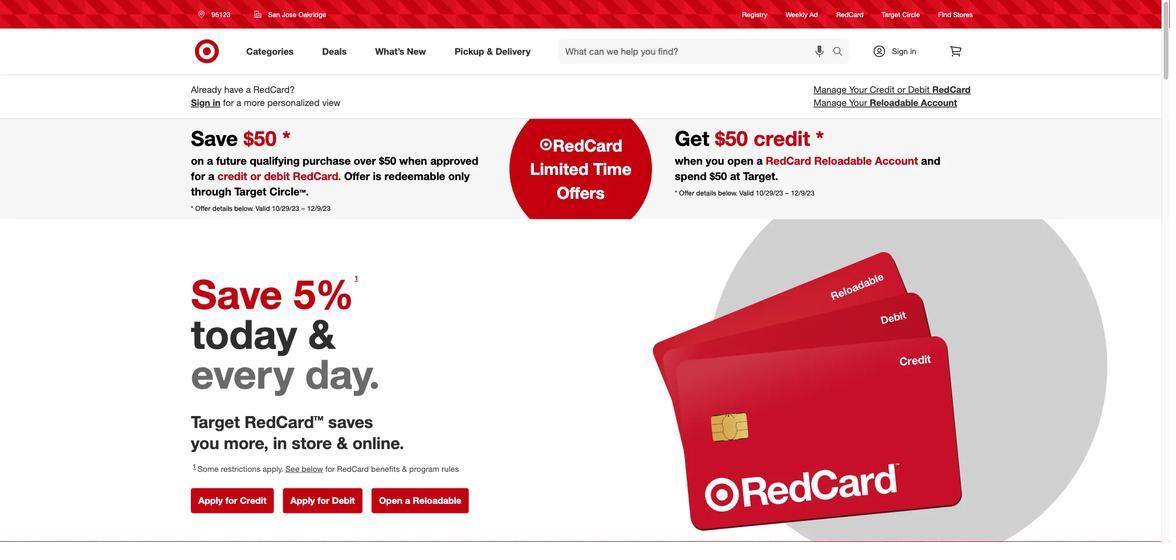 Task type: vqa. For each thing, say whether or not it's contained in the screenshot.
with's Smooth
no



Task type: describe. For each thing, give the bounding box(es) containing it.
benefits
[[371, 464, 400, 474]]

credit for your
[[870, 84, 895, 95]]

target for circle
[[882, 10, 901, 18]]

0 vertical spatial in
[[910, 46, 917, 56]]

and
[[921, 154, 941, 167]]

save for save 5%
[[191, 269, 282, 318]]

pickup & delivery
[[455, 46, 531, 57]]

target.
[[743, 169, 778, 183]]

find
[[938, 10, 952, 18]]

0 horizontal spatial debit
[[332, 495, 355, 506]]

$50 inside and spend $50 at target.
[[710, 169, 727, 183]]

only
[[448, 169, 470, 183]]

find stores
[[938, 10, 973, 18]]

registry
[[742, 10, 768, 18]]

2 when from the left
[[675, 154, 703, 167]]

weekly ad
[[786, 10, 818, 18]]

for inside 1 some restrictions apply. see below for redcard benefits & program rules
[[325, 464, 335, 474]]

qualifying
[[250, 154, 300, 167]]

some
[[198, 464, 219, 474]]

offers
[[557, 182, 605, 203]]

sign in
[[892, 46, 917, 56]]

offer is redeemable only through target circle™.
[[191, 169, 470, 198]]

save 5%
[[191, 269, 354, 318]]

redeemable
[[385, 169, 445, 183]]

redcard link
[[836, 9, 864, 19]]

manage your credit or debit redcard manage your reloadable account
[[814, 84, 971, 108]]

purchase
[[303, 154, 351, 167]]

credit for for
[[240, 495, 267, 506]]

saves
[[328, 412, 373, 432]]

circle™.
[[270, 185, 309, 198]]

account
[[921, 97, 958, 108]]

redcard inside manage your credit or debit redcard manage your reloadable account
[[933, 84, 971, 95]]

a up more
[[246, 84, 251, 95]]

already
[[191, 84, 222, 95]]

view
[[322, 97, 341, 108]]

program
[[409, 464, 439, 474]]

target redcard™ saves you more, in store & online.
[[191, 412, 404, 453]]

redcard™
[[245, 412, 324, 432]]

categories
[[246, 46, 294, 57]]

& inside 1 some restrictions apply. see below for redcard benefits & program rules
[[402, 464, 407, 474]]

* down through
[[191, 204, 193, 213]]

save for save
[[191, 126, 244, 151]]

1 horizontal spatial you
[[706, 154, 725, 167]]

deals link
[[313, 39, 361, 64]]

* link down through
[[191, 204, 193, 213]]

for down restrictions on the left bottom
[[225, 495, 237, 506]]

see
[[285, 464, 300, 474]]

below. for save
[[234, 204, 254, 213]]

reloadable inside manage your credit or debit redcard manage your reloadable account
[[870, 97, 919, 108]]

pickup & delivery link
[[445, 39, 545, 64]]

when you open a
[[675, 154, 766, 167]]

a right on
[[207, 154, 213, 167]]

what's
[[375, 46, 404, 57]]

future
[[216, 154, 247, 167]]

sign inside already have a redcard? sign in for a more personalized view
[[191, 97, 210, 108]]

a up through
[[208, 169, 215, 183]]

or
[[897, 84, 906, 95]]

limited
[[530, 159, 589, 179]]

for inside on a future qualifying purchase over $50 when approved for a
[[191, 169, 205, 183]]

12/9/23 for get
[[791, 189, 815, 197]]

* link down spend
[[675, 189, 677, 197]]

delivery
[[496, 46, 531, 57]]

san jose oakridge
[[268, 10, 326, 19]]

get
[[675, 126, 715, 151]]

1 link
[[353, 273, 360, 286]]

restrictions
[[221, 464, 261, 474]]

new
[[407, 46, 426, 57]]

approved
[[430, 154, 479, 167]]

95123
[[212, 10, 231, 19]]

every day.
[[191, 349, 380, 398]]

today
[[191, 309, 297, 358]]

redcards image
[[643, 251, 971, 531]]

search
[[828, 47, 855, 58]]

sign inside sign in link
[[892, 46, 908, 56]]

apply for debit link
[[283, 488, 363, 513]]

apply for debit
[[291, 495, 355, 506]]

ad
[[810, 10, 818, 18]]

circle
[[903, 10, 920, 18]]

12/9/23 for save
[[307, 204, 331, 213]]

in for target redcard™ saves you more, in store & online.
[[273, 433, 287, 453]]

open
[[379, 495, 403, 506]]

at
[[730, 169, 740, 183]]

a right open
[[405, 495, 410, 506]]

more,
[[224, 433, 269, 453]]

below. for get
[[718, 189, 738, 197]]

already have a redcard? sign in for a more personalized view
[[191, 84, 341, 108]]

what's new
[[375, 46, 426, 57]]

open
[[728, 154, 754, 167]]

a down have
[[237, 97, 241, 108]]

1 for 1
[[355, 274, 358, 282]]

apply.
[[263, 464, 283, 474]]

limited time offers
[[530, 159, 632, 203]]



Task type: locate. For each thing, give the bounding box(es) containing it.
1 vertical spatial * offer details below. valid 10/29/23 – 12/9/23
[[191, 204, 331, 213]]

0 horizontal spatial below.
[[234, 204, 254, 213]]

offer for get
[[679, 189, 695, 197]]

1 vertical spatial –
[[301, 204, 305, 213]]

details
[[696, 189, 717, 197], [212, 204, 232, 213]]

1 vertical spatial target
[[234, 185, 267, 198]]

personalized
[[267, 97, 320, 108]]

for down 1 some restrictions apply. see below for redcard benefits & program rules
[[318, 495, 330, 506]]

0 horizontal spatial –
[[301, 204, 305, 213]]

0 horizontal spatial 1
[[193, 463, 196, 470]]

when up spend
[[675, 154, 703, 167]]

when inside on a future qualifying purchase over $50 when approved for a
[[399, 154, 427, 167]]

0 vertical spatial –
[[785, 189, 789, 197]]

today &
[[191, 309, 336, 358]]

oakridge
[[298, 10, 326, 19]]

redcard?
[[253, 84, 295, 95]]

0 horizontal spatial reloadable
[[413, 495, 462, 506]]

redcard inside 1 some restrictions apply. see below for redcard benefits & program rules
[[337, 464, 369, 474]]

1 vertical spatial sign
[[191, 97, 210, 108]]

details for get
[[696, 189, 717, 197]]

in down already
[[213, 97, 221, 108]]

* down spend
[[675, 189, 677, 197]]

1 horizontal spatial –
[[785, 189, 789, 197]]

you up some
[[191, 433, 219, 453]]

apply for apply for credit
[[198, 495, 223, 506]]

0 vertical spatial credit
[[870, 84, 895, 95]]

when up redeemable
[[399, 154, 427, 167]]

debit right or
[[908, 84, 930, 95]]

$50 down when you open a
[[710, 169, 727, 183]]

0 vertical spatial * offer details below. valid 10/29/23 – 12/9/23
[[675, 189, 815, 197]]

1 vertical spatial you
[[191, 433, 219, 453]]

– for save
[[301, 204, 305, 213]]

details down spend
[[696, 189, 717, 197]]

credit inside manage your credit or debit redcard manage your reloadable account
[[870, 84, 895, 95]]

apply down below on the bottom left of the page
[[291, 495, 315, 506]]

1 inside 1 some restrictions apply. see below for redcard benefits & program rules
[[193, 463, 196, 470]]

0 vertical spatial manage
[[814, 84, 847, 95]]

$50 up is
[[379, 154, 396, 167]]

redcard left benefits
[[337, 464, 369, 474]]

* offer details below. valid 10/29/23 – 12/9/23
[[675, 189, 815, 197], [191, 204, 331, 213]]

What can we help you find? suggestions appear below search field
[[559, 39, 836, 64]]

1 vertical spatial debit
[[332, 495, 355, 506]]

$50 inside on a future qualifying purchase over $50 when approved for a
[[379, 154, 396, 167]]

valid down at on the right of page
[[740, 189, 754, 197]]

valid
[[740, 189, 754, 197], [256, 204, 270, 213]]

* up qualifying
[[282, 126, 291, 151]]

1 horizontal spatial credit
[[870, 84, 895, 95]]

&
[[487, 46, 493, 57], [308, 309, 336, 358], [337, 433, 348, 453], [402, 464, 407, 474]]

weekly
[[786, 10, 808, 18]]

offer for save
[[195, 204, 210, 213]]

0 horizontal spatial you
[[191, 433, 219, 453]]

0 vertical spatial save
[[191, 126, 244, 151]]

1 horizontal spatial details
[[696, 189, 717, 197]]

reloadable down or
[[870, 97, 919, 108]]

your
[[849, 84, 867, 95], [849, 97, 867, 108]]

you left open
[[706, 154, 725, 167]]

spend
[[675, 169, 707, 183]]

2 horizontal spatial offer
[[679, 189, 695, 197]]

details for save
[[212, 204, 232, 213]]

weekly ad link
[[786, 9, 818, 19]]

0 horizontal spatial offer
[[195, 204, 210, 213]]

0 vertical spatial $50
[[379, 154, 396, 167]]

* up and spend $50 at target.
[[816, 126, 824, 151]]

target inside offer is redeemable only through target circle™.
[[234, 185, 267, 198]]

0 vertical spatial details
[[696, 189, 717, 197]]

reloadable down program
[[413, 495, 462, 506]]

0 vertical spatial reloadable
[[870, 97, 919, 108]]

1 vertical spatial credit
[[240, 495, 267, 506]]

for inside already have a redcard? sign in for a more personalized view
[[223, 97, 234, 108]]

offer
[[344, 169, 370, 183], [679, 189, 695, 197], [195, 204, 210, 213]]

1 manage from the top
[[814, 84, 847, 95]]

redcard
[[836, 10, 864, 18], [933, 84, 971, 95], [553, 135, 623, 155], [337, 464, 369, 474]]

sign down already
[[191, 97, 210, 108]]

apply down some
[[198, 495, 223, 506]]

* offer details below. valid 10/29/23 – 12/9/23 down at on the right of page
[[675, 189, 815, 197]]

0 vertical spatial debit
[[908, 84, 930, 95]]

1 horizontal spatial reloadable
[[870, 97, 919, 108]]

sign down target circle link
[[892, 46, 908, 56]]

search button
[[828, 39, 855, 66]]

target down future
[[234, 185, 267, 198]]

save
[[191, 126, 244, 151], [191, 269, 282, 318]]

1 for 1 some restrictions apply. see below for redcard benefits & program rules
[[193, 463, 196, 470]]

12/9/23
[[791, 189, 815, 197], [307, 204, 331, 213]]

in for already have a redcard? sign in for a more personalized view
[[213, 97, 221, 108]]

1 horizontal spatial apply
[[291, 495, 315, 506]]

1 left some
[[193, 463, 196, 470]]

12/9/23 down and spend $50 at target.
[[791, 189, 815, 197]]

1 vertical spatial 1
[[193, 463, 196, 470]]

* link up and spend $50 at target.
[[816, 126, 824, 151]]

1 horizontal spatial debit
[[908, 84, 930, 95]]

2 manage from the top
[[814, 97, 847, 108]]

in inside already have a redcard? sign in for a more personalized view
[[213, 97, 221, 108]]

target circle
[[882, 10, 920, 18]]

* offer details below. valid 10/29/23 – 12/9/23 down circle™.
[[191, 204, 331, 213]]

* link
[[282, 126, 291, 151], [816, 126, 824, 151], [675, 189, 677, 197], [191, 204, 193, 213]]

store
[[292, 433, 332, 453]]

pickup
[[455, 46, 484, 57]]

2 vertical spatial in
[[273, 433, 287, 453]]

debit inside manage your credit or debit redcard manage your reloadable account
[[908, 84, 930, 95]]

1 horizontal spatial when
[[675, 154, 703, 167]]

– for get
[[785, 189, 789, 197]]

1 horizontal spatial sign
[[892, 46, 908, 56]]

redcard up the time on the right of page
[[553, 135, 623, 155]]

1 vertical spatial in
[[213, 97, 221, 108]]

valid down circle™.
[[256, 204, 270, 213]]

0 vertical spatial 10/29/23
[[756, 189, 783, 197]]

valid for get
[[740, 189, 754, 197]]

below. down at on the right of page
[[718, 189, 738, 197]]

1 right 5%
[[355, 274, 358, 282]]

0 horizontal spatial credit
[[240, 495, 267, 506]]

1 horizontal spatial 10/29/23
[[756, 189, 783, 197]]

1 vertical spatial 12/9/23
[[307, 204, 331, 213]]

target circle link
[[882, 9, 920, 19]]

10/29/23 for save
[[272, 204, 299, 213]]

over
[[354, 154, 376, 167]]

in down the circle
[[910, 46, 917, 56]]

offer down over on the left of page
[[344, 169, 370, 183]]

manage
[[814, 84, 847, 95], [814, 97, 847, 108]]

1 when from the left
[[399, 154, 427, 167]]

jose
[[282, 10, 297, 19]]

valid for save
[[256, 204, 270, 213]]

1 some restrictions apply. see below for redcard benefits & program rules
[[193, 463, 459, 474]]

1 vertical spatial reloadable
[[413, 495, 462, 506]]

0 vertical spatial target
[[882, 10, 901, 18]]

2 vertical spatial offer
[[195, 204, 210, 213]]

offer inside offer is redeemable only through target circle™.
[[344, 169, 370, 183]]

0 vertical spatial 1
[[355, 274, 358, 282]]

0 horizontal spatial * offer details below. valid 10/29/23 – 12/9/23
[[191, 204, 331, 213]]

0 horizontal spatial when
[[399, 154, 427, 167]]

in down redcard™
[[273, 433, 287, 453]]

2 your from the top
[[849, 97, 867, 108]]

95123 button
[[191, 4, 243, 25]]

1 vertical spatial details
[[212, 204, 232, 213]]

for down have
[[223, 97, 234, 108]]

for right below on the bottom left of the page
[[325, 464, 335, 474]]

apply
[[198, 495, 223, 506], [291, 495, 315, 506]]

2 horizontal spatial in
[[910, 46, 917, 56]]

day.
[[305, 349, 380, 398]]

1 vertical spatial offer
[[679, 189, 695, 197]]

0 vertical spatial your
[[849, 84, 867, 95]]

1 vertical spatial below.
[[234, 204, 254, 213]]

below. down future
[[234, 204, 254, 213]]

– down and spend $50 at target.
[[785, 189, 789, 197]]

* offer details below. valid 10/29/23 – 12/9/23 for get
[[675, 189, 815, 197]]

target for redcard™
[[191, 412, 240, 432]]

2 apply from the left
[[291, 495, 315, 506]]

more
[[244, 97, 265, 108]]

10/29/23 down circle™.
[[272, 204, 299, 213]]

san
[[268, 10, 280, 19]]

0 horizontal spatial details
[[212, 204, 232, 213]]

0 vertical spatial 12/9/23
[[791, 189, 815, 197]]

– down circle™.
[[301, 204, 305, 213]]

10/29/23 down target.
[[756, 189, 783, 197]]

sign in link
[[863, 39, 934, 64]]

* offer details below. valid 10/29/23 – 12/9/23 for save
[[191, 204, 331, 213]]

1 vertical spatial valid
[[256, 204, 270, 213]]

target
[[882, 10, 901, 18], [234, 185, 267, 198], [191, 412, 240, 432]]

0 horizontal spatial sign
[[191, 97, 210, 108]]

1 horizontal spatial valid
[[740, 189, 754, 197]]

1 save from the top
[[191, 126, 244, 151]]

credit down restrictions on the left bottom
[[240, 495, 267, 506]]

target up more,
[[191, 412, 240, 432]]

offer down spend
[[679, 189, 695, 197]]

10/29/23 for get
[[756, 189, 783, 197]]

1 horizontal spatial $50
[[710, 169, 727, 183]]

target left the circle
[[882, 10, 901, 18]]

redcard up account
[[933, 84, 971, 95]]

$50
[[379, 154, 396, 167], [710, 169, 727, 183]]

deals
[[322, 46, 347, 57]]

* link up qualifying
[[282, 126, 291, 151]]

apply for credit
[[198, 495, 267, 506]]

categories link
[[237, 39, 308, 64]]

1 horizontal spatial below.
[[718, 189, 738, 197]]

for down on
[[191, 169, 205, 183]]

1 vertical spatial save
[[191, 269, 282, 318]]

0 vertical spatial sign
[[892, 46, 908, 56]]

2 save from the top
[[191, 269, 282, 318]]

and spend $50 at target.
[[675, 154, 941, 183]]

0 horizontal spatial $50
[[379, 154, 396, 167]]

0 vertical spatial you
[[706, 154, 725, 167]]

a
[[246, 84, 251, 95], [237, 97, 241, 108], [207, 154, 213, 167], [757, 154, 763, 167], [208, 169, 215, 183], [405, 495, 410, 506]]

5%
[[294, 269, 354, 318]]

credit
[[870, 84, 895, 95], [240, 495, 267, 506]]

offer down through
[[195, 204, 210, 213]]

below
[[302, 464, 323, 474]]

time
[[593, 159, 632, 179]]

on a future qualifying purchase over $50 when approved for a
[[191, 154, 479, 183]]

san jose oakridge button
[[247, 4, 334, 25]]

sign in button
[[191, 96, 221, 109]]

2 vertical spatial target
[[191, 412, 240, 432]]

registry link
[[742, 9, 768, 19]]

0 vertical spatial below.
[[718, 189, 738, 197]]

0 horizontal spatial valid
[[256, 204, 270, 213]]

& inside "target redcard™ saves you more, in store & online."
[[337, 433, 348, 453]]

0 vertical spatial valid
[[740, 189, 754, 197]]

1 horizontal spatial 1
[[355, 274, 358, 282]]

1 horizontal spatial offer
[[344, 169, 370, 183]]

details down through
[[212, 204, 232, 213]]

open a reloadable
[[379, 495, 462, 506]]

0 vertical spatial offer
[[344, 169, 370, 183]]

0 horizontal spatial 10/29/23
[[272, 204, 299, 213]]

12/9/23 down offer is redeemable only through target circle™.
[[307, 204, 331, 213]]

reloadable
[[870, 97, 919, 108], [413, 495, 462, 506]]

1 your from the top
[[849, 84, 867, 95]]

in inside "target redcard™ saves you more, in store & online."
[[273, 433, 287, 453]]

1 vertical spatial your
[[849, 97, 867, 108]]

target inside "target redcard™ saves you more, in store & online."
[[191, 412, 240, 432]]

1 vertical spatial manage
[[814, 97, 847, 108]]

you inside "target redcard™ saves you more, in store & online."
[[191, 433, 219, 453]]

redcard right ad
[[836, 10, 864, 18]]

on
[[191, 154, 204, 167]]

through
[[191, 185, 231, 198]]

1 vertical spatial 10/29/23
[[272, 204, 299, 213]]

every
[[191, 349, 294, 398]]

find stores link
[[938, 9, 973, 19]]

rules
[[442, 464, 459, 474]]

1 horizontal spatial * offer details below. valid 10/29/23 – 12/9/23
[[675, 189, 815, 197]]

credit left or
[[870, 84, 895, 95]]

1 apply from the left
[[198, 495, 223, 506]]

open a reloadable link
[[372, 488, 469, 513]]

stores
[[954, 10, 973, 18]]

debit down 1 some restrictions apply. see below for redcard benefits & program rules
[[332, 495, 355, 506]]

–
[[785, 189, 789, 197], [301, 204, 305, 213]]

have
[[224, 84, 243, 95]]

in
[[910, 46, 917, 56], [213, 97, 221, 108], [273, 433, 287, 453]]

online.
[[353, 433, 404, 453]]

1 horizontal spatial 12/9/23
[[791, 189, 815, 197]]

a up target.
[[757, 154, 763, 167]]

what's new link
[[366, 39, 441, 64]]

1 horizontal spatial in
[[273, 433, 287, 453]]

is
[[373, 169, 382, 183]]

1 vertical spatial $50
[[710, 169, 727, 183]]

apply for apply for debit
[[291, 495, 315, 506]]

0 horizontal spatial in
[[213, 97, 221, 108]]

apply for credit link
[[191, 488, 274, 513]]

0 horizontal spatial apply
[[198, 495, 223, 506]]

0 horizontal spatial 12/9/23
[[307, 204, 331, 213]]



